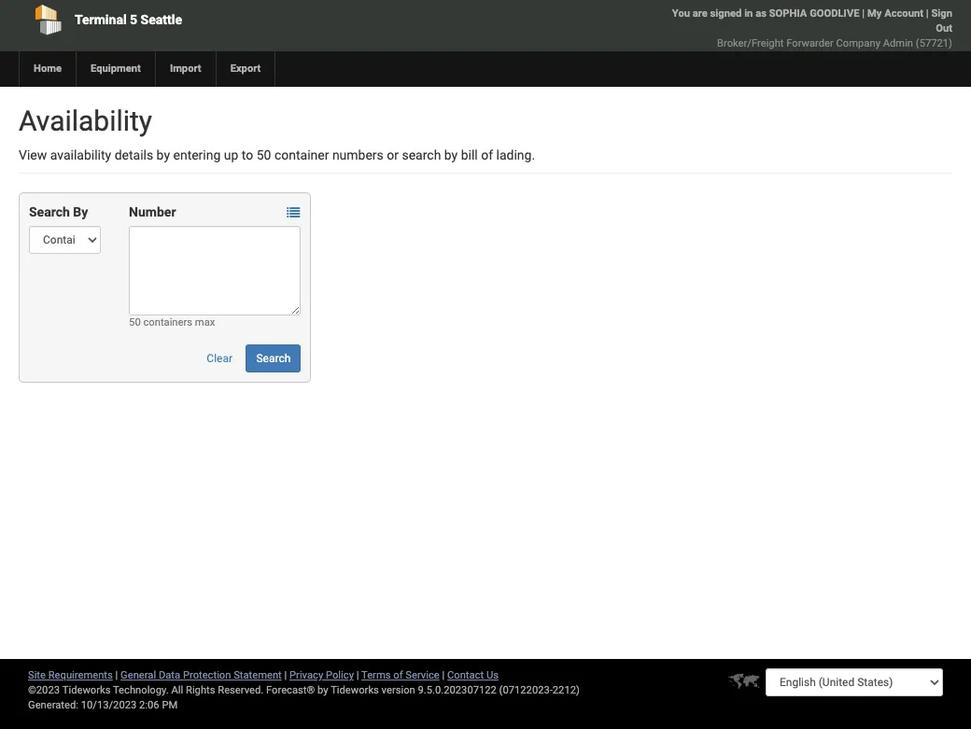 Task type: locate. For each thing, give the bounding box(es) containing it.
protection
[[183, 670, 231, 682]]

©2023 tideworks
[[28, 685, 111, 697]]

entering
[[173, 148, 221, 163]]

search for search
[[257, 352, 291, 365]]

1 vertical spatial search
[[257, 352, 291, 365]]

1 horizontal spatial of
[[481, 148, 494, 163]]

by left bill
[[445, 148, 458, 163]]

| up 9.5.0.202307122 in the bottom of the page
[[443, 670, 445, 682]]

by
[[73, 205, 88, 220]]

by inside site requirements | general data protection statement | privacy policy | terms of service | contact us ©2023 tideworks technology. all rights reserved. forecast® by tideworks version 9.5.0.202307122 (07122023-2212) generated: 10/13/2023 2:06 pm
[[318, 685, 329, 697]]

export
[[230, 63, 261, 75]]

contact
[[448, 670, 484, 682]]

all
[[171, 685, 183, 697]]

of inside site requirements | general data protection statement | privacy policy | terms of service | contact us ©2023 tideworks technology. all rights reserved. forecast® by tideworks version 9.5.0.202307122 (07122023-2212) generated: 10/13/2023 2:06 pm
[[394, 670, 403, 682]]

home link
[[19, 51, 76, 87]]

0 horizontal spatial 50
[[129, 317, 141, 329]]

| left my on the top right of the page
[[863, 7, 866, 20]]

2212)
[[553, 685, 580, 697]]

service
[[406, 670, 440, 682]]

forwarder
[[787, 37, 834, 50]]

10/13/2023
[[81, 700, 137, 712]]

are
[[693, 7, 708, 20]]

my account link
[[868, 7, 924, 20]]

by
[[157, 148, 170, 163], [445, 148, 458, 163], [318, 685, 329, 697]]

technology.
[[113, 685, 169, 697]]

number
[[129, 205, 176, 220]]

data
[[159, 670, 180, 682]]

50
[[257, 148, 271, 163], [129, 317, 141, 329]]

to
[[242, 148, 254, 163]]

clear
[[207, 352, 233, 365]]

equipment link
[[76, 51, 155, 87]]

statement
[[234, 670, 282, 682]]

terms
[[362, 670, 391, 682]]

0 vertical spatial search
[[29, 205, 70, 220]]

policy
[[326, 670, 354, 682]]

of up version
[[394, 670, 403, 682]]

50 right to
[[257, 148, 271, 163]]

goodlive
[[810, 7, 860, 20]]

forecast®
[[266, 685, 315, 697]]

2 horizontal spatial by
[[445, 148, 458, 163]]

numbers
[[333, 148, 384, 163]]

privacy
[[290, 670, 324, 682]]

1 horizontal spatial 50
[[257, 148, 271, 163]]

|
[[863, 7, 866, 20], [927, 7, 930, 20], [115, 670, 118, 682], [285, 670, 287, 682], [357, 670, 359, 682], [443, 670, 445, 682]]

search
[[29, 205, 70, 220], [257, 352, 291, 365]]

lading.
[[497, 148, 536, 163]]

of right bill
[[481, 148, 494, 163]]

of
[[481, 148, 494, 163], [394, 670, 403, 682]]

by right the details
[[157, 148, 170, 163]]

1 horizontal spatial search
[[257, 352, 291, 365]]

1 vertical spatial of
[[394, 670, 403, 682]]

search
[[402, 148, 441, 163]]

search inside button
[[257, 352, 291, 365]]

by down privacy policy link
[[318, 685, 329, 697]]

account
[[885, 7, 924, 20]]

search left by
[[29, 205, 70, 220]]

requirements
[[48, 670, 113, 682]]

50 left containers
[[129, 317, 141, 329]]

0 vertical spatial 50
[[257, 148, 271, 163]]

2:06
[[139, 700, 159, 712]]

contact us link
[[448, 670, 499, 682]]

0 horizontal spatial search
[[29, 205, 70, 220]]

0 horizontal spatial of
[[394, 670, 403, 682]]

containers
[[143, 317, 193, 329]]

up
[[224, 148, 239, 163]]

1 horizontal spatial by
[[318, 685, 329, 697]]

terminal 5 seattle
[[75, 12, 182, 27]]

| up tideworks on the left bottom of the page
[[357, 670, 359, 682]]

| left "sign"
[[927, 7, 930, 20]]

search right clear
[[257, 352, 291, 365]]

home
[[34, 63, 62, 75]]

9.5.0.202307122
[[418, 685, 497, 697]]



Task type: describe. For each thing, give the bounding box(es) containing it.
or
[[387, 148, 399, 163]]

(57721)
[[917, 37, 953, 50]]

rights
[[186, 685, 215, 697]]

0 vertical spatial of
[[481, 148, 494, 163]]

terminal
[[75, 12, 127, 27]]

import
[[170, 63, 202, 75]]

50 containers max
[[129, 317, 215, 329]]

(07122023-
[[500, 685, 553, 697]]

availability
[[50, 148, 111, 163]]

| up forecast®
[[285, 670, 287, 682]]

pm
[[162, 700, 178, 712]]

my
[[868, 7, 883, 20]]

sign
[[932, 7, 953, 20]]

terms of service link
[[362, 670, 440, 682]]

view availability details by entering up to 50 container numbers or search by bill of lading.
[[19, 148, 536, 163]]

general data protection statement link
[[121, 670, 282, 682]]

tideworks
[[331, 685, 379, 697]]

site requirements | general data protection statement | privacy policy | terms of service | contact us ©2023 tideworks technology. all rights reserved. forecast® by tideworks version 9.5.0.202307122 (07122023-2212) generated: 10/13/2023 2:06 pm
[[28, 670, 580, 712]]

| left general
[[115, 670, 118, 682]]

search button
[[246, 345, 301, 373]]

equipment
[[91, 63, 141, 75]]

details
[[115, 148, 153, 163]]

max
[[195, 317, 215, 329]]

site requirements link
[[28, 670, 113, 682]]

company
[[837, 37, 881, 50]]

reserved.
[[218, 685, 264, 697]]

availability
[[19, 105, 152, 137]]

export link
[[216, 51, 275, 87]]

0 horizontal spatial by
[[157, 148, 170, 163]]

as
[[756, 7, 767, 20]]

out
[[937, 22, 953, 35]]

you are signed in as sophia goodlive | my account | sign out broker/freight forwarder company admin (57721)
[[673, 7, 953, 50]]

site
[[28, 670, 46, 682]]

us
[[487, 670, 499, 682]]

sign out link
[[932, 7, 953, 35]]

in
[[745, 7, 754, 20]]

import link
[[155, 51, 216, 87]]

broker/freight
[[718, 37, 785, 50]]

bill
[[461, 148, 478, 163]]

terminal 5 seattle link
[[19, 0, 392, 39]]

show list image
[[287, 207, 300, 220]]

you
[[673, 7, 691, 20]]

5
[[130, 12, 138, 27]]

clear button
[[197, 345, 243, 373]]

sophia
[[770, 7, 808, 20]]

seattle
[[141, 12, 182, 27]]

container
[[275, 148, 329, 163]]

search for search by
[[29, 205, 70, 220]]

general
[[121, 670, 156, 682]]

generated:
[[28, 700, 78, 712]]

version
[[382, 685, 416, 697]]

1 vertical spatial 50
[[129, 317, 141, 329]]

admin
[[884, 37, 914, 50]]

view
[[19, 148, 47, 163]]

search by
[[29, 205, 88, 220]]

signed
[[711, 7, 742, 20]]

Number text field
[[129, 226, 301, 316]]

privacy policy link
[[290, 670, 354, 682]]



Task type: vqa. For each thing, say whether or not it's contained in the screenshot.
WASHINGTON
no



